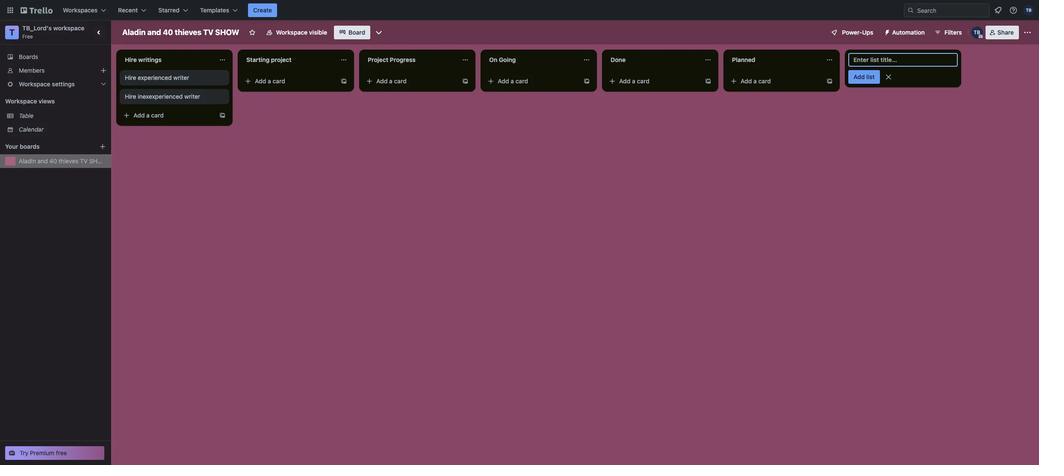 Task type: locate. For each thing, give the bounding box(es) containing it.
aladin and 40 thieves tv show down starred popup button
[[122, 28, 239, 37]]

aladin and 40 thieves tv show down your boards with 1 items element
[[19, 157, 108, 165]]

add a card button down hire inexexperienced writer
[[120, 109, 215, 122]]

sm image
[[880, 26, 892, 38]]

add a card down planned
[[741, 77, 771, 85]]

add inside add list button
[[853, 73, 865, 80]]

calendar link
[[19, 125, 106, 134]]

templates button
[[195, 3, 243, 17]]

workspace
[[276, 29, 307, 36], [19, 80, 50, 88], [5, 97, 37, 105]]

starting project
[[246, 56, 291, 63]]

3 hire from the top
[[125, 93, 136, 100]]

0 vertical spatial and
[[147, 28, 161, 37]]

add a card button for planned
[[727, 74, 823, 88]]

show
[[215, 28, 239, 37], [89, 157, 108, 165]]

tv
[[203, 28, 213, 37], [80, 157, 88, 165]]

0 horizontal spatial tv
[[80, 157, 88, 165]]

thieves down your boards with 1 items element
[[59, 157, 78, 165]]

a down project progress
[[389, 77, 392, 85]]

tb_lord (tylerblack44) image
[[971, 27, 983, 38]]

1 vertical spatial tv
[[80, 157, 88, 165]]

card for hire writings
[[151, 112, 164, 119]]

aladin down the boards at the left top of the page
[[19, 157, 36, 165]]

add a card down starting project
[[255, 77, 285, 85]]

Planned text field
[[727, 53, 821, 67]]

0 vertical spatial workspace
[[276, 29, 307, 36]]

add a card down going
[[498, 77, 528, 85]]

hire inexexperienced writer link
[[125, 92, 224, 101]]

add down starting
[[255, 77, 266, 85]]

hire
[[125, 56, 137, 63], [125, 74, 136, 81], [125, 93, 136, 100]]

tv down calendar link at the top left of page
[[80, 157, 88, 165]]

back to home image
[[21, 3, 53, 17]]

boards
[[20, 143, 40, 150]]

2 vertical spatial workspace
[[5, 97, 37, 105]]

hire experienced writer link
[[125, 74, 224, 82]]

writer up hire inexexperienced writer link
[[173, 74, 189, 81]]

card down planned text box
[[758, 77, 771, 85]]

aladin
[[122, 28, 146, 37], [19, 157, 36, 165]]

1 horizontal spatial aladin and 40 thieves tv show
[[122, 28, 239, 37]]

0 horizontal spatial and
[[38, 157, 48, 165]]

card for project progress
[[394, 77, 407, 85]]

project
[[368, 56, 388, 63]]

card down inexexperienced
[[151, 112, 164, 119]]

add a card button for done
[[605, 74, 701, 88]]

add left list
[[853, 73, 865, 80]]

starred
[[158, 6, 179, 14]]

1 vertical spatial hire
[[125, 74, 136, 81]]

workspace left visible
[[276, 29, 307, 36]]

0 vertical spatial writer
[[173, 74, 189, 81]]

Project Progress text field
[[363, 53, 457, 67]]

hire for hire writings
[[125, 56, 137, 63]]

thieves
[[175, 28, 201, 37], [59, 157, 78, 165]]

inexexperienced
[[138, 93, 183, 100]]

create from template… image for starting project
[[340, 78, 347, 85]]

t
[[9, 27, 15, 37]]

workspace settings button
[[0, 77, 111, 91]]

hire writings
[[125, 56, 162, 63]]

40
[[163, 28, 173, 37], [49, 157, 57, 165]]

add a card for starting project
[[255, 77, 285, 85]]

aladin down recent popup button
[[122, 28, 146, 37]]

On Going text field
[[484, 53, 578, 67]]

add for starting project
[[255, 77, 266, 85]]

add a card button for project progress
[[363, 74, 458, 88]]

templates
[[200, 6, 229, 14]]

add down planned
[[741, 77, 752, 85]]

add a card
[[255, 77, 285, 85], [376, 77, 407, 85], [498, 77, 528, 85], [619, 77, 650, 85], [741, 77, 771, 85], [133, 112, 164, 119]]

1 horizontal spatial show
[[215, 28, 239, 37]]

project
[[271, 56, 291, 63]]

0 vertical spatial tv
[[203, 28, 213, 37]]

1 vertical spatial aladin and 40 thieves tv show
[[19, 157, 108, 165]]

Enter list title… text field
[[848, 53, 958, 67]]

1 horizontal spatial thieves
[[175, 28, 201, 37]]

card for starting project
[[273, 77, 285, 85]]

add
[[853, 73, 865, 80], [255, 77, 266, 85], [376, 77, 388, 85], [498, 77, 509, 85], [619, 77, 630, 85], [741, 77, 752, 85], [133, 112, 145, 119]]

1 horizontal spatial and
[[147, 28, 161, 37]]

visible
[[309, 29, 327, 36]]

add list
[[853, 73, 875, 80]]

add a card button
[[241, 74, 337, 88], [363, 74, 458, 88], [484, 74, 580, 88], [605, 74, 701, 88], [727, 74, 823, 88], [120, 109, 215, 122]]

starred button
[[153, 3, 193, 17]]

1 vertical spatial thieves
[[59, 157, 78, 165]]

card down the progress
[[394, 77, 407, 85]]

add for project progress
[[376, 77, 388, 85]]

recent
[[118, 6, 138, 14]]

a down inexexperienced
[[146, 112, 150, 119]]

add a card for done
[[619, 77, 650, 85]]

hire for hire inexexperienced writer
[[125, 93, 136, 100]]

0 horizontal spatial aladin
[[19, 157, 36, 165]]

a down done text box
[[632, 77, 635, 85]]

hire left inexexperienced
[[125, 93, 136, 100]]

search image
[[907, 7, 914, 14]]

going
[[499, 56, 516, 63]]

customize views image
[[375, 28, 383, 37]]

aladin and 40 thieves tv show
[[122, 28, 239, 37], [19, 157, 108, 165]]

create from template… image
[[340, 78, 347, 85], [462, 78, 469, 85], [705, 78, 711, 85], [826, 78, 833, 85], [219, 112, 226, 119]]

add down inexexperienced
[[133, 112, 145, 119]]

workspace views
[[5, 97, 55, 105]]

writer down hire experienced writer link
[[184, 93, 200, 100]]

and down starred
[[147, 28, 161, 37]]

workspace inside dropdown button
[[19, 80, 50, 88]]

create
[[253, 6, 272, 14]]

add down done
[[619, 77, 630, 85]]

list
[[866, 73, 875, 80]]

and
[[147, 28, 161, 37], [38, 157, 48, 165]]

add a card down project progress
[[376, 77, 407, 85]]

add a card button down planned text box
[[727, 74, 823, 88]]

0 vertical spatial aladin and 40 thieves tv show
[[122, 28, 239, 37]]

0 vertical spatial hire
[[125, 56, 137, 63]]

filters
[[944, 29, 962, 36]]

add down "project"
[[376, 77, 388, 85]]

40 down starred
[[163, 28, 173, 37]]

tv down templates
[[203, 28, 213, 37]]

a
[[268, 77, 271, 85], [389, 77, 392, 85], [511, 77, 514, 85], [632, 77, 635, 85], [753, 77, 757, 85], [146, 112, 150, 119]]

2 hire from the top
[[125, 74, 136, 81]]

add down 'on going'
[[498, 77, 509, 85]]

card down done text box
[[637, 77, 650, 85]]

a for planned
[[753, 77, 757, 85]]

Starting project text field
[[241, 53, 335, 67]]

a for done
[[632, 77, 635, 85]]

and down your boards with 1 items element
[[38, 157, 48, 165]]

tb_lord's workspace link
[[22, 24, 84, 32]]

card down project
[[273, 77, 285, 85]]

add for on going
[[498, 77, 509, 85]]

add for planned
[[741, 77, 752, 85]]

workspace up table
[[5, 97, 37, 105]]

calendar
[[19, 126, 44, 133]]

card for done
[[637, 77, 650, 85]]

1 vertical spatial aladin
[[19, 157, 36, 165]]

views
[[39, 97, 55, 105]]

card
[[273, 77, 285, 85], [394, 77, 407, 85], [515, 77, 528, 85], [637, 77, 650, 85], [758, 77, 771, 85], [151, 112, 164, 119]]

hire for hire experienced writer
[[125, 74, 136, 81]]

thieves down starred popup button
[[175, 28, 201, 37]]

try premium free
[[20, 449, 67, 457]]

Search field
[[914, 4, 989, 17]]

workspace for workspace views
[[5, 97, 37, 105]]

try premium free button
[[5, 446, 104, 460]]

add a card for planned
[[741, 77, 771, 85]]

writer
[[173, 74, 189, 81], [184, 93, 200, 100]]

add a card button down on going 'text box'
[[484, 74, 580, 88]]

add a card button down starting project text box
[[241, 74, 337, 88]]

0 horizontal spatial 40
[[49, 157, 57, 165]]

0 vertical spatial 40
[[163, 28, 173, 37]]

add a card down done
[[619, 77, 650, 85]]

hire experienced writer
[[125, 74, 189, 81]]

add a card down inexexperienced
[[133, 112, 164, 119]]

1 horizontal spatial 40
[[163, 28, 173, 37]]

aladin and 40 thieves tv show link
[[19, 157, 108, 165]]

workspace visible button
[[261, 26, 332, 39]]

workspace for workspace settings
[[19, 80, 50, 88]]

filters button
[[932, 26, 964, 39]]

add a card button down project progress text box
[[363, 74, 458, 88]]

tyler black (tylerblack44) image
[[1024, 5, 1034, 15]]

members
[[19, 67, 45, 74]]

members link
[[0, 64, 111, 77]]

0 vertical spatial show
[[215, 28, 239, 37]]

hire left writings
[[125, 56, 137, 63]]

planned
[[732, 56, 755, 63]]

ups
[[862, 29, 873, 36]]

2 vertical spatial hire
[[125, 93, 136, 100]]

show down add board image
[[89, 157, 108, 165]]

0 notifications image
[[993, 5, 1003, 15]]

show down templates popup button at top
[[215, 28, 239, 37]]

40 down your boards with 1 items element
[[49, 157, 57, 165]]

1 hire from the top
[[125, 56, 137, 63]]

0 vertical spatial aladin
[[122, 28, 146, 37]]

1 horizontal spatial tv
[[203, 28, 213, 37]]

a for on going
[[511, 77, 514, 85]]

1 vertical spatial 40
[[49, 157, 57, 165]]

tb_lord's
[[22, 24, 52, 32]]

a down going
[[511, 77, 514, 85]]

1 horizontal spatial aladin
[[122, 28, 146, 37]]

1 vertical spatial writer
[[184, 93, 200, 100]]

0 horizontal spatial show
[[89, 157, 108, 165]]

1 vertical spatial show
[[89, 157, 108, 165]]

workspace inside button
[[276, 29, 307, 36]]

board
[[349, 29, 365, 36]]

a down starting project
[[268, 77, 271, 85]]

open information menu image
[[1009, 6, 1018, 15]]

workspace
[[53, 24, 84, 32]]

add a card button down done text box
[[605, 74, 701, 88]]

workspace down members
[[19, 80, 50, 88]]

card down on going 'text box'
[[515, 77, 528, 85]]

automation
[[892, 29, 925, 36]]

share
[[997, 29, 1014, 36]]

add a card for project progress
[[376, 77, 407, 85]]

add list button
[[848, 70, 880, 84]]

a down planned
[[753, 77, 757, 85]]

1 vertical spatial workspace
[[19, 80, 50, 88]]

board link
[[334, 26, 370, 39]]

recent button
[[113, 3, 151, 17]]

hire down hire writings on the left of the page
[[125, 74, 136, 81]]

hire inside text field
[[125, 56, 137, 63]]

tv inside text field
[[203, 28, 213, 37]]

0 vertical spatial thieves
[[175, 28, 201, 37]]

add for hire writings
[[133, 112, 145, 119]]



Task type: vqa. For each thing, say whether or not it's contained in the screenshot.
topmost 40
yes



Task type: describe. For each thing, give the bounding box(es) containing it.
workspace visible
[[276, 29, 327, 36]]

writer for hire inexexperienced writer
[[184, 93, 200, 100]]

create from template… image for hire writings
[[219, 112, 226, 119]]

power-
[[842, 29, 862, 36]]

starting
[[246, 56, 270, 63]]

create from template… image
[[583, 78, 590, 85]]

try
[[20, 449, 28, 457]]

workspace for workspace visible
[[276, 29, 307, 36]]

create button
[[248, 3, 277, 17]]

done
[[611, 56, 626, 63]]

power-ups button
[[825, 26, 878, 39]]

share button
[[985, 26, 1019, 39]]

project progress
[[368, 56, 416, 63]]

0 horizontal spatial thieves
[[59, 157, 78, 165]]

workspace settings
[[19, 80, 75, 88]]

a for hire writings
[[146, 112, 150, 119]]

add board image
[[99, 143, 106, 150]]

aladin and 40 thieves tv show inside text field
[[122, 28, 239, 37]]

Done text field
[[605, 53, 700, 67]]

workspace navigation collapse icon image
[[93, 27, 105, 38]]

power-ups
[[842, 29, 873, 36]]

settings
[[52, 80, 75, 88]]

premium
[[30, 449, 54, 457]]

writer for hire experienced writer
[[173, 74, 189, 81]]

a for project progress
[[389, 77, 392, 85]]

show menu image
[[1023, 28, 1032, 37]]

a for starting project
[[268, 77, 271, 85]]

Hire writings text field
[[120, 53, 214, 67]]

boards
[[19, 53, 38, 60]]

add a card button for hire writings
[[120, 109, 215, 122]]

hire inexexperienced writer
[[125, 93, 200, 100]]

free
[[22, 33, 33, 40]]

your boards
[[5, 143, 40, 150]]

table link
[[19, 112, 106, 120]]

on
[[489, 56, 497, 63]]

workspaces
[[63, 6, 98, 14]]

on going
[[489, 56, 516, 63]]

create from template… image for done
[[705, 78, 711, 85]]

add a card button for on going
[[484, 74, 580, 88]]

star or unstar board image
[[249, 29, 255, 36]]

t link
[[5, 26, 19, 39]]

show inside text field
[[215, 28, 239, 37]]

this member is an admin of this board. image
[[979, 35, 982, 38]]

workspaces button
[[58, 3, 111, 17]]

card for planned
[[758, 77, 771, 85]]

table
[[19, 112, 34, 119]]

1 vertical spatial and
[[38, 157, 48, 165]]

aladin inside text field
[[122, 28, 146, 37]]

your
[[5, 143, 18, 150]]

writings
[[138, 56, 162, 63]]

boards link
[[0, 50, 111, 64]]

thieves inside text field
[[175, 28, 201, 37]]

create from template… image for planned
[[826, 78, 833, 85]]

add for done
[[619, 77, 630, 85]]

Board name text field
[[118, 26, 244, 39]]

card for on going
[[515, 77, 528, 85]]

your boards with 1 items element
[[5, 142, 86, 152]]

progress
[[390, 56, 416, 63]]

add a card button for starting project
[[241, 74, 337, 88]]

add a card for on going
[[498, 77, 528, 85]]

experienced
[[138, 74, 172, 81]]

40 inside text field
[[163, 28, 173, 37]]

add a card for hire writings
[[133, 112, 164, 119]]

0 horizontal spatial aladin and 40 thieves tv show
[[19, 157, 108, 165]]

create from template… image for project progress
[[462, 78, 469, 85]]

tb_lord's workspace free
[[22, 24, 84, 40]]

automation button
[[880, 26, 930, 39]]

free
[[56, 449, 67, 457]]

cancel list editing image
[[884, 73, 893, 81]]

and inside text field
[[147, 28, 161, 37]]

primary element
[[0, 0, 1039, 21]]



